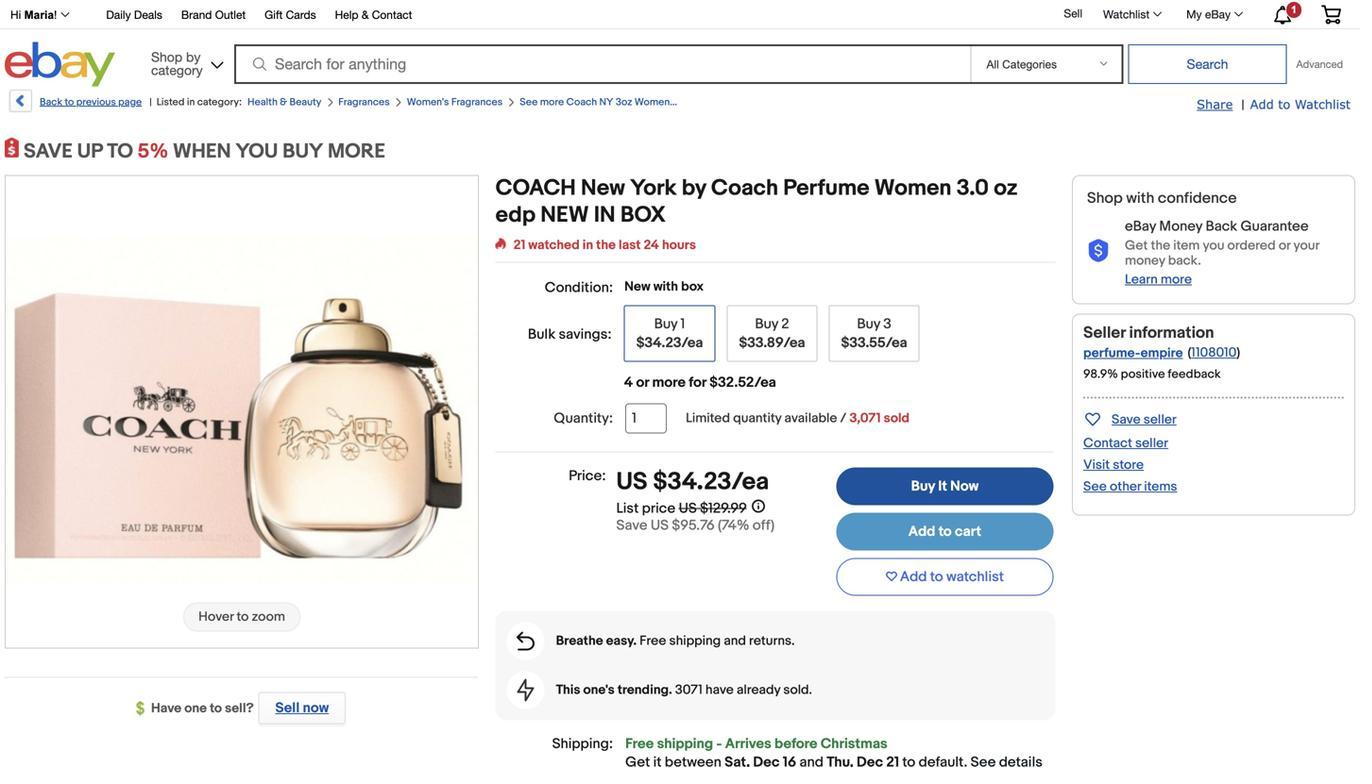 Task type: describe. For each thing, give the bounding box(es) containing it.
deals
[[134, 8, 162, 21]]

category
[[151, 62, 203, 78]]

parfum
[[713, 96, 746, 109]]

save seller
[[1112, 412, 1177, 428]]

perfume
[[783, 175, 870, 202]]

1 inside dropdown button
[[1291, 4, 1297, 16]]

your shopping cart image
[[1321, 5, 1342, 24]]

0 vertical spatial $34.23/ea
[[636, 335, 703, 352]]

sell for sell
[[1064, 7, 1083, 20]]

listed
[[157, 96, 185, 109]]

more inside us $34.23/ea main content
[[652, 375, 686, 392]]

shop for shop by category
[[151, 49, 182, 65]]

oz
[[994, 175, 1018, 202]]

1 vertical spatial new
[[624, 279, 651, 295]]

save up to 5% when you buy more
[[24, 139, 385, 164]]

now
[[303, 700, 329, 717]]

the inside ebay money back guarantee get the item you ordered or your money back. learn more
[[1151, 238, 1170, 254]]

sell link
[[1056, 7, 1091, 20]]

see more coach ny 3oz women's eau de parfum
[[520, 96, 746, 109]]

3oz
[[616, 96, 632, 109]]

1 horizontal spatial us
[[651, 518, 669, 535]]

category:
[[197, 96, 242, 109]]

dollar sign image
[[136, 702, 151, 717]]

maria
[[24, 9, 54, 21]]

$32.52/ea
[[710, 375, 776, 392]]

Search for anything text field
[[237, 46, 967, 82]]

free shipping - arrives before christmas
[[625, 736, 888, 753]]

brand
[[181, 8, 212, 21]]

save for save us $95.76 (74% off)
[[616, 518, 648, 535]]

contact seller visit store see other items
[[1083, 436, 1177, 495]]

your
[[1294, 238, 1319, 254]]

to for previous
[[65, 96, 74, 109]]

account navigation
[[0, 0, 1356, 29]]

quantity
[[733, 411, 782, 427]]

or inside us $34.23/ea main content
[[636, 375, 649, 392]]

for
[[689, 375, 706, 392]]

1 button
[[1257, 1, 1306, 27]]

to for cart
[[939, 524, 952, 541]]

$33.55/ea
[[841, 335, 907, 352]]

previous
[[76, 96, 116, 109]]

have one to sell?
[[151, 701, 254, 717]]

2 fragrances from the left
[[451, 96, 503, 109]]

0 vertical spatial more
[[540, 96, 564, 109]]

see other items link
[[1083, 479, 1177, 495]]

1 vertical spatial free
[[625, 736, 654, 753]]

advanced link
[[1287, 45, 1353, 83]]

when
[[173, 139, 231, 164]]

add for add to cart
[[908, 524, 936, 541]]

advanced
[[1296, 58, 1343, 70]]

sell now link
[[254, 693, 346, 725]]

page
[[118, 96, 142, 109]]

shop for shop with confidence
[[1087, 189, 1123, 208]]

watchlist inside the share | add to watchlist
[[1295, 97, 1351, 111]]

to inside the share | add to watchlist
[[1278, 97, 1291, 111]]

21
[[513, 238, 525, 254]]

the inside us $34.23/ea main content
[[596, 238, 616, 254]]

already
[[737, 683, 781, 699]]

gift cards
[[265, 8, 316, 21]]

coach inside coach new york by coach perfume women 3.0 oz edp new in box
[[711, 175, 778, 202]]

my ebay link
[[1176, 3, 1252, 26]]

hours
[[662, 238, 696, 254]]

shop by category button
[[143, 42, 228, 83]]

money
[[1159, 218, 1203, 235]]

| inside the share | add to watchlist
[[1242, 97, 1245, 113]]

24
[[644, 238, 659, 254]]

with for new
[[654, 279, 678, 295]]

outlet
[[215, 8, 246, 21]]

buy 3 $33.55/ea
[[841, 316, 907, 352]]

coach
[[496, 175, 576, 202]]

sold
[[884, 411, 910, 427]]

seller for contact
[[1135, 436, 1168, 452]]

add inside the share | add to watchlist
[[1250, 97, 1274, 111]]

0 vertical spatial coach
[[566, 96, 597, 109]]

buy for buy 2
[[755, 316, 778, 333]]

christmas
[[821, 736, 888, 753]]

health & beauty link
[[247, 96, 321, 109]]

gift cards link
[[265, 5, 316, 26]]

$95.76
[[672, 518, 715, 535]]

list
[[616, 501, 639, 518]]

0 vertical spatial back
[[40, 96, 62, 109]]

buy it now
[[911, 478, 979, 495]]

other
[[1110, 479, 1141, 495]]

| listed in category:
[[149, 96, 242, 109]]

women's fragrances link
[[407, 96, 503, 109]]

0 vertical spatial see
[[520, 96, 538, 109]]

watchlist inside "account" navigation
[[1103, 8, 1150, 21]]

(
[[1188, 345, 1191, 361]]

1 inside buy 1 $34.23/ea
[[681, 316, 685, 333]]

ny
[[599, 96, 613, 109]]

back inside ebay money back guarantee get the item you ordered or your money back. learn more
[[1206, 218, 1238, 235]]

breathe
[[556, 634, 603, 650]]

feedback
[[1168, 367, 1221, 382]]

one's
[[583, 683, 615, 699]]

add to watchlist link
[[1250, 96, 1351, 113]]

help & contact link
[[335, 5, 412, 26]]

eau
[[679, 96, 696, 109]]

coach new york by coach perfume women 3.0 oz edp new in box - picture 1 of 1 image
[[6, 174, 478, 646]]

more inside ebay money back guarantee get the item you ordered or your money back. learn more
[[1161, 272, 1192, 288]]

back.
[[1168, 253, 1201, 269]]

us $34.23/ea main content
[[496, 175, 1056, 768]]

available
[[785, 411, 837, 427]]

2 women's from the left
[[635, 96, 677, 109]]

or inside ebay money back guarantee get the item you ordered or your money back. learn more
[[1279, 238, 1291, 254]]

1108010 link
[[1191, 345, 1237, 361]]

more
[[328, 139, 385, 164]]

easy.
[[606, 634, 637, 650]]

0 vertical spatial free
[[640, 634, 666, 650]]

buy left it
[[911, 478, 935, 495]]

new with box
[[624, 279, 704, 295]]

hi maria !
[[10, 9, 57, 21]]

this
[[556, 683, 580, 699]]

watchlist link
[[1093, 3, 1170, 26]]

cards
[[286, 8, 316, 21]]

and
[[724, 634, 746, 650]]

off)
[[753, 518, 775, 535]]

money
[[1125, 253, 1165, 269]]



Task type: locate. For each thing, give the bounding box(es) containing it.
in for listed
[[187, 96, 195, 109]]

see right women's fragrances in the left top of the page
[[520, 96, 538, 109]]

1 vertical spatial shop
[[1087, 189, 1123, 208]]

0 vertical spatial 1
[[1291, 4, 1297, 16]]

0 horizontal spatial ebay
[[1125, 218, 1156, 235]]

see down visit
[[1083, 479, 1107, 495]]

quantity:
[[554, 410, 613, 427]]

learn more link
[[1125, 272, 1192, 288]]

1 horizontal spatial or
[[1279, 238, 1291, 254]]

0 horizontal spatial contact
[[372, 8, 412, 21]]

1 horizontal spatial back
[[1206, 218, 1238, 235]]

new inside coach new york by coach perfume women 3.0 oz edp new in box
[[581, 175, 625, 202]]

1 vertical spatial see
[[1083, 479, 1107, 495]]

1 vertical spatial back
[[1206, 218, 1238, 235]]

ebay right the my
[[1205, 8, 1231, 21]]

before
[[775, 736, 818, 753]]

confidence
[[1158, 189, 1237, 208]]

share | add to watchlist
[[1197, 97, 1351, 113]]

add down add to cart link
[[900, 569, 927, 586]]

seller inside button
[[1144, 412, 1177, 428]]

us down us $34.23/ea
[[679, 501, 697, 518]]

1 horizontal spatial contact
[[1083, 436, 1133, 452]]

save for save seller
[[1112, 412, 1141, 428]]

1 vertical spatial watchlist
[[1295, 97, 1351, 111]]

seller down the save seller
[[1135, 436, 1168, 452]]

coach new york by coach perfume women 3.0 oz edp new in box
[[496, 175, 1018, 229]]

0 horizontal spatial see
[[520, 96, 538, 109]]

none submit inside shop by category banner
[[1128, 44, 1287, 84]]

perfume-empire link
[[1083, 346, 1183, 362]]

& for help
[[362, 8, 369, 21]]

0 horizontal spatial &
[[280, 96, 287, 109]]

you
[[236, 139, 278, 164]]

1 horizontal spatial fragrances
[[451, 96, 503, 109]]

edp
[[496, 202, 536, 229]]

0 vertical spatial or
[[1279, 238, 1291, 254]]

or down guarantee
[[1279, 238, 1291, 254]]

1 vertical spatial coach
[[711, 175, 778, 202]]

to left previous
[[65, 96, 74, 109]]

see inside contact seller visit store see other items
[[1083, 479, 1107, 495]]

free right easy.
[[640, 634, 666, 650]]

0 horizontal spatial |
[[149, 96, 152, 109]]

0 horizontal spatial watchlist
[[1103, 8, 1150, 21]]

& right help
[[362, 8, 369, 21]]

1 vertical spatial contact
[[1083, 436, 1133, 452]]

shipping left and
[[669, 634, 721, 650]]

0 horizontal spatial coach
[[566, 96, 597, 109]]

0 horizontal spatial in
[[187, 96, 195, 109]]

1 horizontal spatial shop
[[1087, 189, 1123, 208]]

shipping:
[[552, 736, 613, 753]]

1 horizontal spatial |
[[1242, 97, 1245, 113]]

more down the back.
[[1161, 272, 1192, 288]]

add
[[1250, 97, 1274, 111], [908, 524, 936, 541], [900, 569, 927, 586]]

1 horizontal spatial &
[[362, 8, 369, 21]]

new
[[581, 175, 625, 202], [624, 279, 651, 295]]

1 vertical spatial by
[[682, 175, 706, 202]]

fragrances link
[[338, 96, 390, 109]]

add to cart link
[[836, 513, 1054, 551]]

1 vertical spatial save
[[616, 518, 648, 535]]

0 vertical spatial watchlist
[[1103, 8, 1150, 21]]

0 horizontal spatial shop
[[151, 49, 182, 65]]

1 horizontal spatial coach
[[711, 175, 778, 202]]

free down trending.
[[625, 736, 654, 753]]

by right york
[[682, 175, 706, 202]]

0 vertical spatial sell
[[1064, 7, 1083, 20]]

1 vertical spatial 1
[[681, 316, 685, 333]]

ordered
[[1228, 238, 1276, 254]]

2 vertical spatial with details__icon image
[[517, 680, 534, 702]]

save up the contact seller link
[[1112, 412, 1141, 428]]

1 vertical spatial shipping
[[657, 736, 713, 753]]

3,071
[[850, 411, 881, 427]]

!
[[54, 9, 57, 21]]

de
[[698, 96, 711, 109]]

coach
[[566, 96, 597, 109], [711, 175, 778, 202]]

$33.89/ea
[[739, 335, 805, 352]]

buy for buy 3
[[857, 316, 880, 333]]

ebay inside ebay money back guarantee get the item you ordered or your money back. learn more
[[1125, 218, 1156, 235]]

with details__icon image left this
[[517, 680, 534, 702]]

0 vertical spatial save
[[1112, 412, 1141, 428]]

1 vertical spatial $34.23/ea
[[653, 468, 769, 497]]

buy for buy 1
[[654, 316, 678, 333]]

0 vertical spatial shop
[[151, 49, 182, 65]]

0 vertical spatial contact
[[372, 8, 412, 21]]

with for shop
[[1126, 189, 1155, 208]]

add to watchlist
[[900, 569, 1004, 586]]

new down last
[[624, 279, 651, 295]]

None submit
[[1128, 44, 1287, 84]]

2 vertical spatial add
[[900, 569, 927, 586]]

add to cart
[[908, 524, 982, 541]]

1 left your shopping cart 'image'
[[1291, 4, 1297, 16]]

1 vertical spatial ebay
[[1125, 218, 1156, 235]]

watchlist right sell link
[[1103, 8, 1150, 21]]

in inside us $34.23/ea main content
[[583, 238, 593, 254]]

1 vertical spatial more
[[1161, 272, 1192, 288]]

brand outlet
[[181, 8, 246, 21]]

1 vertical spatial seller
[[1135, 436, 1168, 452]]

ebay up get
[[1125, 218, 1156, 235]]

& for health
[[280, 96, 287, 109]]

more left ny
[[540, 96, 564, 109]]

last
[[619, 238, 641, 254]]

1 horizontal spatial with
[[1126, 189, 1155, 208]]

back to previous page link
[[8, 90, 142, 119]]

/
[[840, 411, 847, 427]]

sell left now
[[275, 700, 300, 717]]

$34.23/ea up for
[[636, 335, 703, 352]]

it
[[938, 478, 947, 495]]

1 the from the left
[[596, 238, 616, 254]]

list price us $129.99
[[616, 501, 747, 518]]

help
[[335, 8, 358, 21]]

0 vertical spatial by
[[186, 49, 201, 65]]

with details__icon image left breathe
[[517, 632, 535, 651]]

| right share button
[[1242, 97, 1245, 113]]

the right get
[[1151, 238, 1170, 254]]

beauty
[[289, 96, 321, 109]]

watchlist
[[1103, 8, 1150, 21], [1295, 97, 1351, 111]]

with details__icon image for breathe easy.
[[517, 632, 535, 651]]

2 horizontal spatial us
[[679, 501, 697, 518]]

sell inside "account" navigation
[[1064, 7, 1083, 20]]

shop by category banner
[[0, 0, 1356, 92]]

to
[[107, 139, 133, 164]]

2 vertical spatial more
[[652, 375, 686, 392]]

or
[[1279, 238, 1291, 254], [636, 375, 649, 392]]

with left "box" on the right of page
[[654, 279, 678, 295]]

0 vertical spatial new
[[581, 175, 625, 202]]

in for watched
[[583, 238, 593, 254]]

save inside save seller button
[[1112, 412, 1141, 428]]

1 horizontal spatial ebay
[[1205, 8, 1231, 21]]

)
[[1237, 345, 1240, 361]]

new left york
[[581, 175, 625, 202]]

0 horizontal spatial sell
[[275, 700, 300, 717]]

1 fragrances from the left
[[338, 96, 390, 109]]

women's fragrances
[[407, 96, 503, 109]]

free
[[640, 634, 666, 650], [625, 736, 654, 753]]

0 vertical spatial add
[[1250, 97, 1274, 111]]

women's left eau
[[635, 96, 677, 109]]

my
[[1187, 8, 1202, 21]]

1 vertical spatial in
[[583, 238, 593, 254]]

1 down "box" on the right of page
[[681, 316, 685, 333]]

0 horizontal spatial with
[[654, 279, 678, 295]]

buy 1 $34.23/ea
[[636, 316, 703, 352]]

1 vertical spatial with
[[654, 279, 678, 295]]

savings:
[[559, 326, 612, 343]]

buy inside buy 1 $34.23/ea
[[654, 316, 678, 333]]

sell for sell now
[[275, 700, 300, 717]]

seller inside contact seller visit store see other items
[[1135, 436, 1168, 452]]

0 vertical spatial &
[[362, 8, 369, 21]]

to right one
[[210, 701, 222, 717]]

1 horizontal spatial save
[[1112, 412, 1141, 428]]

coach left perfume
[[711, 175, 778, 202]]

3
[[883, 316, 891, 333]]

0 horizontal spatial women's
[[407, 96, 449, 109]]

21 watched in the last 24 hours
[[513, 238, 696, 254]]

save seller button
[[1083, 408, 1177, 430]]

add inside add to watchlist 'button'
[[900, 569, 927, 586]]

perfume-
[[1083, 346, 1141, 362]]

to left cart
[[939, 524, 952, 541]]

2 horizontal spatial more
[[1161, 272, 1192, 288]]

1 horizontal spatial see
[[1083, 479, 1107, 495]]

in right watched at top left
[[583, 238, 593, 254]]

or right 4
[[636, 375, 649, 392]]

1 horizontal spatial 1
[[1291, 4, 1297, 16]]

hi
[[10, 9, 21, 21]]

2
[[781, 316, 789, 333]]

buy inside "buy 2 $33.89/ea"
[[755, 316, 778, 333]]

to left watchlist
[[930, 569, 943, 586]]

have
[[706, 683, 734, 699]]

buy inside 'buy 3 $33.55/ea'
[[857, 316, 880, 333]]

buy
[[283, 139, 323, 164]]

1 women's from the left
[[407, 96, 449, 109]]

to for watchlist
[[930, 569, 943, 586]]

1 horizontal spatial sell
[[1064, 7, 1083, 20]]

1 horizontal spatial by
[[682, 175, 706, 202]]

0 vertical spatial ebay
[[1205, 8, 1231, 21]]

new
[[541, 202, 589, 229]]

in
[[187, 96, 195, 109], [583, 238, 593, 254]]

1 horizontal spatial the
[[1151, 238, 1170, 254]]

buy it now link
[[836, 468, 1054, 506]]

buy
[[654, 316, 678, 333], [755, 316, 778, 333], [857, 316, 880, 333], [911, 478, 935, 495]]

us $34.23/ea
[[616, 468, 769, 497]]

daily deals link
[[106, 5, 162, 26]]

with details__icon image for this one's trending.
[[517, 680, 534, 702]]

by inside shop by category
[[186, 49, 201, 65]]

1 horizontal spatial more
[[652, 375, 686, 392]]

contact inside contact seller visit store see other items
[[1083, 436, 1133, 452]]

0 horizontal spatial by
[[186, 49, 201, 65]]

1 vertical spatial with details__icon image
[[517, 632, 535, 651]]

bulk savings:
[[528, 326, 612, 343]]

by inside coach new york by coach perfume women 3.0 oz edp new in box
[[682, 175, 706, 202]]

4 or more for $32.52/ea
[[624, 375, 776, 392]]

visit
[[1083, 458, 1110, 474]]

my ebay
[[1187, 8, 1231, 21]]

0 horizontal spatial us
[[616, 468, 648, 497]]

watchlist down advanced
[[1295, 97, 1351, 111]]

buy down new with box
[[654, 316, 678, 333]]

buy left the 2
[[755, 316, 778, 333]]

0 vertical spatial with
[[1126, 189, 1155, 208]]

save left $95.76
[[616, 518, 648, 535]]

with inside us $34.23/ea main content
[[654, 279, 678, 295]]

contact right help
[[372, 8, 412, 21]]

0 horizontal spatial more
[[540, 96, 564, 109]]

save inside us $34.23/ea main content
[[616, 518, 648, 535]]

save us $95.76 (74% off)
[[616, 518, 775, 535]]

with up get
[[1126, 189, 1155, 208]]

the left last
[[596, 238, 616, 254]]

& inside "account" navigation
[[362, 8, 369, 21]]

daily deals
[[106, 8, 162, 21]]

1 vertical spatial add
[[908, 524, 936, 541]]

seller up the contact seller link
[[1144, 412, 1177, 428]]

price:
[[569, 468, 606, 485]]

0 vertical spatial shipping
[[669, 634, 721, 650]]

add left cart
[[908, 524, 936, 541]]

with details__icon image for ebay money back guarantee
[[1087, 240, 1110, 263]]

add to watchlist button
[[836, 559, 1054, 597]]

shop with confidence
[[1087, 189, 1237, 208]]

0 horizontal spatial or
[[636, 375, 649, 392]]

1 vertical spatial &
[[280, 96, 287, 109]]

sell left watchlist link
[[1064, 7, 1083, 20]]

sell
[[1064, 7, 1083, 20], [275, 700, 300, 717]]

add for add to watchlist
[[900, 569, 927, 586]]

back up 'you'
[[1206, 218, 1238, 235]]

back left previous
[[40, 96, 62, 109]]

0 vertical spatial seller
[[1144, 412, 1177, 428]]

buy left 3
[[857, 316, 880, 333]]

0 vertical spatial in
[[187, 96, 195, 109]]

now
[[950, 478, 979, 495]]

0 horizontal spatial save
[[616, 518, 648, 535]]

contact inside "account" navigation
[[372, 8, 412, 21]]

save
[[24, 139, 73, 164]]

us up list
[[616, 468, 648, 497]]

with details__icon image left get
[[1087, 240, 1110, 263]]

2 the from the left
[[1151, 238, 1170, 254]]

guarantee
[[1241, 218, 1309, 235]]

add inside add to cart link
[[908, 524, 936, 541]]

information
[[1129, 323, 1214, 343]]

contact up visit store "link"
[[1083, 436, 1133, 452]]

0 horizontal spatial 1
[[681, 316, 685, 333]]

Quantity: text field
[[625, 404, 667, 434]]

1 vertical spatial or
[[636, 375, 649, 392]]

in right listed
[[187, 96, 195, 109]]

this one's trending. 3071 have already sold.
[[556, 683, 812, 699]]

price
[[642, 501, 676, 518]]

back to previous page
[[40, 96, 142, 109]]

1 horizontal spatial women's
[[635, 96, 677, 109]]

us left $95.76
[[651, 518, 669, 535]]

3.0
[[957, 175, 989, 202]]

have
[[151, 701, 182, 717]]

1 vertical spatial sell
[[275, 700, 300, 717]]

0 horizontal spatial the
[[596, 238, 616, 254]]

shop inside shop by category
[[151, 49, 182, 65]]

& right "health"
[[280, 96, 287, 109]]

with details__icon image
[[1087, 240, 1110, 263], [517, 632, 535, 651], [517, 680, 534, 702]]

0 horizontal spatial back
[[40, 96, 62, 109]]

coach left ny
[[566, 96, 597, 109]]

women's right fragrances link
[[407, 96, 449, 109]]

0 horizontal spatial fragrances
[[338, 96, 390, 109]]

add right the share
[[1250, 97, 1274, 111]]

to inside 'button'
[[930, 569, 943, 586]]

| left listed
[[149, 96, 152, 109]]

1 horizontal spatial in
[[583, 238, 593, 254]]

by down brand
[[186, 49, 201, 65]]

ebay inside "account" navigation
[[1205, 8, 1231, 21]]

seller information perfume-empire ( 1108010 ) 98.9% positive feedback
[[1083, 323, 1240, 382]]

seller for save
[[1144, 412, 1177, 428]]

0 vertical spatial with details__icon image
[[1087, 240, 1110, 263]]

shipping left -
[[657, 736, 713, 753]]

$34.23/ea up "$129.99"
[[653, 468, 769, 497]]

more left for
[[652, 375, 686, 392]]

positive
[[1121, 367, 1165, 382]]

1 horizontal spatial watchlist
[[1295, 97, 1351, 111]]

5%
[[138, 139, 168, 164]]

to down advanced "link"
[[1278, 97, 1291, 111]]



Task type: vqa. For each thing, say whether or not it's contained in the screenshot.
Buy 1 $34.23/ea
yes



